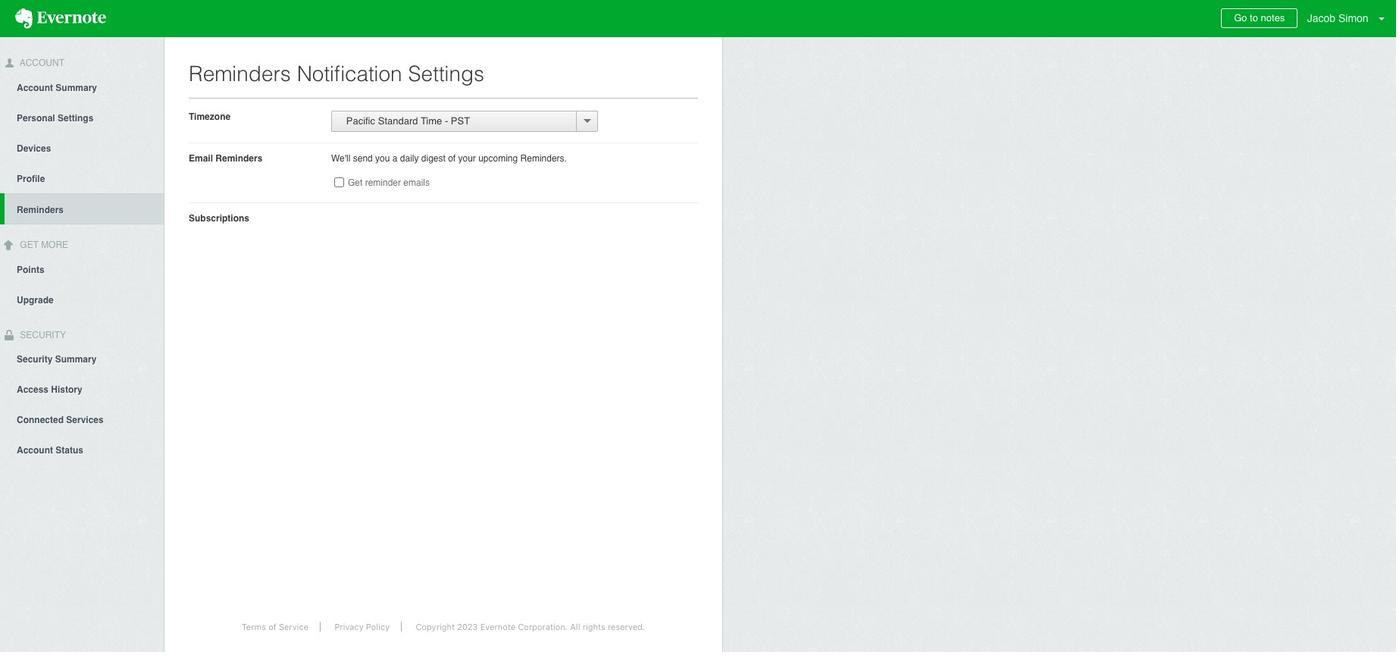 Task type: vqa. For each thing, say whether or not it's contained in the screenshot.
the topmost Recent
no



Task type: describe. For each thing, give the bounding box(es) containing it.
timezone
[[189, 111, 231, 122]]

get more
[[17, 239, 68, 250]]

jacob simon
[[1308, 12, 1369, 24]]

-
[[445, 115, 448, 127]]

evernote
[[480, 622, 516, 632]]

jacob simon link
[[1304, 0, 1397, 37]]

summary for security summary
[[55, 354, 97, 365]]

points
[[17, 264, 44, 275]]

security for security
[[17, 330, 66, 340]]

upcoming
[[479, 153, 518, 164]]

account summary
[[17, 82, 97, 93]]

upgrade link
[[0, 284, 164, 314]]

notification
[[297, 61, 402, 86]]

account for account
[[17, 58, 64, 68]]

you
[[375, 153, 390, 164]]

digest
[[421, 153, 446, 164]]

profile
[[17, 173, 45, 184]]

account summary link
[[0, 72, 164, 102]]

terms of service link
[[230, 622, 321, 632]]

Get reminder emails checkbox
[[334, 177, 344, 187]]

account status
[[17, 445, 83, 456]]

0 horizontal spatial settings
[[58, 113, 94, 123]]

reserved.
[[608, 622, 645, 632]]

connected services
[[17, 415, 104, 426]]

1 horizontal spatial of
[[448, 153, 456, 164]]

subscriptions
[[189, 213, 249, 224]]

summary for account summary
[[56, 82, 97, 93]]

pacific standard time - pst
[[338, 115, 470, 127]]

upgrade
[[17, 295, 54, 305]]

evernote image
[[0, 8, 121, 29]]

copyright 2023 evernote corporation. all rights reserved.
[[416, 622, 645, 632]]

emails
[[404, 177, 430, 188]]

more
[[41, 239, 68, 250]]

points link
[[0, 254, 164, 284]]

pacific
[[346, 115, 375, 127]]

email reminders
[[189, 153, 263, 164]]

personal settings link
[[0, 102, 164, 133]]

services
[[66, 415, 104, 426]]

status
[[56, 445, 83, 456]]

security for security summary
[[17, 354, 53, 365]]

go
[[1234, 12, 1248, 24]]

account for account status
[[17, 445, 53, 456]]

we'll
[[331, 153, 351, 164]]

access history link
[[0, 374, 164, 404]]

copyright
[[416, 622, 455, 632]]

personal settings
[[17, 113, 94, 123]]

email
[[189, 153, 213, 164]]

reminders for reminders link
[[17, 205, 64, 215]]

get reminder emails
[[348, 177, 430, 188]]

history
[[51, 385, 82, 395]]

0 horizontal spatial of
[[268, 622, 277, 632]]



Task type: locate. For each thing, give the bounding box(es) containing it.
get right get reminder emails option
[[348, 177, 363, 188]]

privacy
[[335, 622, 364, 632]]

of left your
[[448, 153, 456, 164]]

get
[[348, 177, 363, 188], [20, 239, 39, 250]]

corporation.
[[518, 622, 568, 632]]

security summary link
[[0, 344, 164, 374]]

devices
[[17, 143, 51, 154]]

access
[[17, 385, 49, 395]]

to
[[1250, 12, 1259, 24]]

of right terms
[[268, 622, 277, 632]]

rights
[[583, 622, 606, 632]]

security up the security summary on the bottom of page
[[17, 330, 66, 340]]

get up points
[[20, 239, 39, 250]]

of
[[448, 153, 456, 164], [268, 622, 277, 632]]

1 vertical spatial account
[[17, 82, 53, 93]]

terms
[[242, 622, 266, 632]]

profile link
[[0, 163, 164, 193]]

get for get reminder emails
[[348, 177, 363, 188]]

notes
[[1261, 12, 1285, 24]]

privacy policy
[[335, 622, 390, 632]]

evernote link
[[0, 0, 121, 37]]

reminders for reminders notification settings
[[189, 61, 291, 86]]

all
[[570, 622, 580, 632]]

go to notes
[[1234, 12, 1285, 24]]

account
[[17, 58, 64, 68], [17, 82, 53, 93], [17, 445, 53, 456]]

privacy policy link
[[323, 622, 402, 632]]

security up access
[[17, 354, 53, 365]]

1 vertical spatial reminders
[[216, 153, 263, 164]]

reminders.
[[521, 153, 567, 164]]

0 vertical spatial get
[[348, 177, 363, 188]]

reminder
[[365, 177, 401, 188]]

devices link
[[0, 133, 164, 163]]

daily
[[400, 153, 419, 164]]

terms of service
[[242, 622, 309, 632]]

a
[[393, 153, 398, 164]]

0 vertical spatial of
[[448, 153, 456, 164]]

account status link
[[0, 435, 164, 465]]

account up personal
[[17, 82, 53, 93]]

go to notes link
[[1222, 8, 1298, 28]]

1 horizontal spatial get
[[348, 177, 363, 188]]

reminders up timezone
[[189, 61, 291, 86]]

account up account summary
[[17, 58, 64, 68]]

2023
[[457, 622, 478, 632]]

1 vertical spatial security
[[17, 354, 53, 365]]

pst
[[451, 115, 470, 127]]

time
[[421, 115, 442, 127]]

service
[[279, 622, 309, 632]]

1 vertical spatial settings
[[58, 113, 94, 123]]

summary up the access history link
[[55, 354, 97, 365]]

reminders
[[189, 61, 291, 86], [216, 153, 263, 164], [17, 205, 64, 215]]

2 vertical spatial account
[[17, 445, 53, 456]]

policy
[[366, 622, 390, 632]]

your
[[458, 153, 476, 164]]

settings up the -
[[408, 61, 485, 86]]

reminders down profile at top
[[17, 205, 64, 215]]

send
[[353, 153, 373, 164]]

personal
[[17, 113, 55, 123]]

reminders link
[[5, 193, 164, 224]]

settings up devices link
[[58, 113, 94, 123]]

security
[[17, 330, 66, 340], [17, 354, 53, 365]]

we'll send you a daily digest of your upcoming reminders.
[[331, 153, 567, 164]]

1 vertical spatial of
[[268, 622, 277, 632]]

account down connected
[[17, 445, 53, 456]]

0 vertical spatial security
[[17, 330, 66, 340]]

summary up personal settings link
[[56, 82, 97, 93]]

standard
[[378, 115, 418, 127]]

reminders notification settings
[[189, 61, 485, 86]]

reminders right email
[[216, 153, 263, 164]]

0 vertical spatial reminders
[[189, 61, 291, 86]]

connected services link
[[0, 404, 164, 435]]

2 vertical spatial reminders
[[17, 205, 64, 215]]

get for get more
[[20, 239, 39, 250]]

access history
[[17, 385, 82, 395]]

account for account summary
[[17, 82, 53, 93]]

0 vertical spatial settings
[[408, 61, 485, 86]]

simon
[[1339, 12, 1369, 24]]

jacob
[[1308, 12, 1336, 24]]

1 vertical spatial summary
[[55, 354, 97, 365]]

1 vertical spatial get
[[20, 239, 39, 250]]

summary
[[56, 82, 97, 93], [55, 354, 97, 365]]

settings
[[408, 61, 485, 86], [58, 113, 94, 123]]

0 vertical spatial account
[[17, 58, 64, 68]]

1 horizontal spatial settings
[[408, 61, 485, 86]]

security summary
[[17, 354, 97, 365]]

0 vertical spatial summary
[[56, 82, 97, 93]]

connected
[[17, 415, 64, 426]]

0 horizontal spatial get
[[20, 239, 39, 250]]



